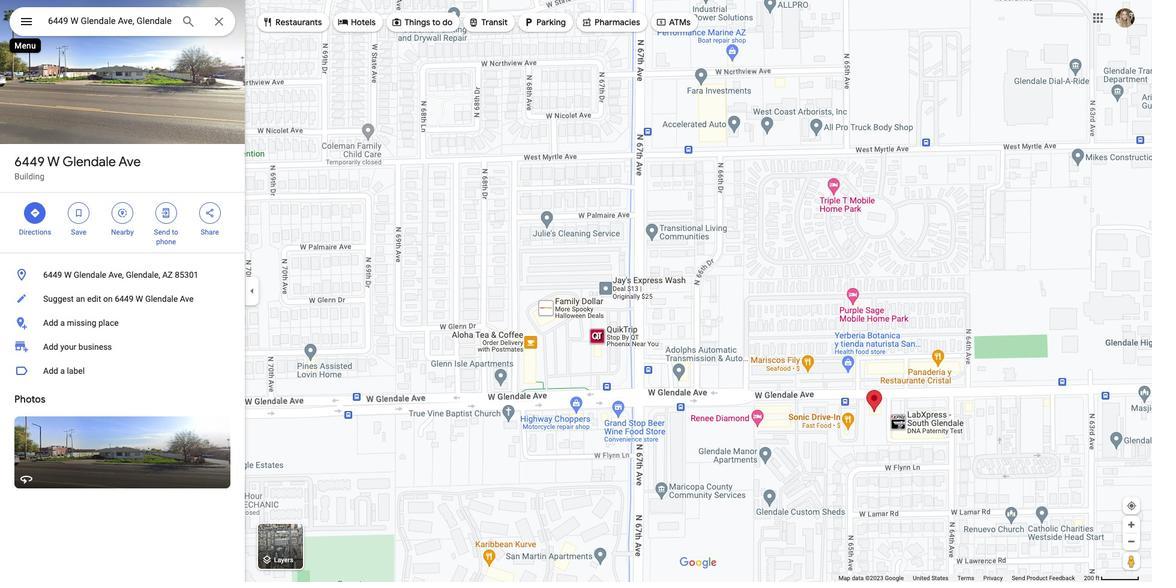 Task type: locate. For each thing, give the bounding box(es) containing it.
google
[[885, 575, 904, 582]]

1 vertical spatial send
[[1012, 575, 1025, 582]]

glendale inside '6449 w glendale ave building'
[[63, 154, 116, 170]]

6449 w glendale ave, glendale, az 85301 button
[[0, 263, 245, 287]]

0 vertical spatial to
[[432, 17, 440, 28]]

to up phone
[[172, 228, 178, 236]]

1 a from the top
[[60, 318, 65, 328]]

footer
[[839, 574, 1084, 582]]

1 vertical spatial add
[[43, 342, 58, 352]]

0 vertical spatial add
[[43, 318, 58, 328]]

2 add from the top
[[43, 342, 58, 352]]

85301
[[175, 270, 198, 280]]

0 horizontal spatial w
[[47, 154, 60, 170]]

show your location image
[[1126, 500, 1137, 511]]

label
[[67, 366, 85, 376]]

1 vertical spatial w
[[64, 270, 72, 280]]

2 horizontal spatial w
[[136, 294, 143, 304]]

send
[[154, 228, 170, 236], [1012, 575, 1025, 582]]


[[117, 206, 128, 220]]

1 horizontal spatial to
[[432, 17, 440, 28]]

 parking
[[523, 15, 566, 29]]

send inside button
[[1012, 575, 1025, 582]]


[[19, 13, 34, 30]]

1 vertical spatial glendale
[[74, 270, 106, 280]]

states
[[932, 575, 949, 582]]

transit
[[481, 17, 508, 28]]

1 vertical spatial ave
[[180, 294, 194, 304]]

0 vertical spatial a
[[60, 318, 65, 328]]


[[338, 15, 348, 29]]

add down suggest
[[43, 318, 58, 328]]

add your business
[[43, 342, 112, 352]]

edit
[[87, 294, 101, 304]]

building
[[14, 172, 44, 181]]

2 vertical spatial add
[[43, 366, 58, 376]]

add left label
[[43, 366, 58, 376]]

ave up 
[[119, 154, 141, 170]]

a
[[60, 318, 65, 328], [60, 366, 65, 376]]

add for add a label
[[43, 366, 58, 376]]

6449 right on at the bottom left of page
[[115, 294, 134, 304]]

3 add from the top
[[43, 366, 58, 376]]

ave inside '6449 w glendale ave building'
[[119, 154, 141, 170]]

on
[[103, 294, 113, 304]]

send product feedback button
[[1012, 574, 1075, 582]]

to inside send to phone
[[172, 228, 178, 236]]

send up phone
[[154, 228, 170, 236]]

glendale down az
[[145, 294, 178, 304]]

1 add from the top
[[43, 318, 58, 328]]

w inside '6449 w glendale ave building'
[[47, 154, 60, 170]]

1 horizontal spatial w
[[64, 270, 72, 280]]

suggest an edit on 6449 w glendale ave button
[[0, 287, 245, 311]]

2 a from the top
[[60, 366, 65, 376]]

0 vertical spatial 6449
[[14, 154, 45, 170]]

things
[[405, 17, 430, 28]]

6449 up building
[[14, 154, 45, 170]]

6449 w glendale ave main content
[[0, 0, 245, 582]]

send for send product feedback
[[1012, 575, 1025, 582]]

google account: michelle dermenjian  
(michelle.dermenjian@adept.ai) image
[[1116, 8, 1135, 27]]

w
[[47, 154, 60, 170], [64, 270, 72, 280], [136, 294, 143, 304]]

2 vertical spatial w
[[136, 294, 143, 304]]

pharmacies
[[595, 17, 640, 28]]

send left product
[[1012, 575, 1025, 582]]

glendale
[[63, 154, 116, 170], [74, 270, 106, 280], [145, 294, 178, 304]]

phone
[[156, 238, 176, 246]]

a left missing
[[60, 318, 65, 328]]


[[581, 15, 592, 29]]

0 vertical spatial w
[[47, 154, 60, 170]]

 hotels
[[338, 15, 376, 29]]

footer containing map data ©2023 google
[[839, 574, 1084, 582]]

add left "your"
[[43, 342, 58, 352]]

ave
[[119, 154, 141, 170], [180, 294, 194, 304]]

1 vertical spatial 6449
[[43, 270, 62, 280]]

0 horizontal spatial send
[[154, 228, 170, 236]]

add
[[43, 318, 58, 328], [43, 342, 58, 352], [43, 366, 58, 376]]

ave inside button
[[180, 294, 194, 304]]

0 horizontal spatial to
[[172, 228, 178, 236]]

to inside  things to do
[[432, 17, 440, 28]]

a left label
[[60, 366, 65, 376]]

add a label
[[43, 366, 85, 376]]

1 horizontal spatial ave
[[180, 294, 194, 304]]

to left 'do'
[[432, 17, 440, 28]]

glendale up the edit
[[74, 270, 106, 280]]

0 vertical spatial glendale
[[63, 154, 116, 170]]

to
[[432, 17, 440, 28], [172, 228, 178, 236]]

nearby
[[111, 228, 134, 236]]

ave,
[[108, 270, 124, 280]]

suggest an edit on 6449 w glendale ave
[[43, 294, 194, 304]]

None field
[[48, 14, 172, 28]]

0 vertical spatial send
[[154, 228, 170, 236]]

add a label button
[[0, 359, 245, 383]]

200
[[1084, 575, 1094, 582]]


[[30, 206, 40, 220]]

ave down 85301
[[180, 294, 194, 304]]

add your business link
[[0, 335, 245, 359]]

send to phone
[[154, 228, 178, 246]]

 transit
[[468, 15, 508, 29]]

1 vertical spatial a
[[60, 366, 65, 376]]

send inside send to phone
[[154, 228, 170, 236]]

2 vertical spatial glendale
[[145, 294, 178, 304]]

glendale up 
[[63, 154, 116, 170]]

0 horizontal spatial ave
[[119, 154, 141, 170]]

send for send to phone
[[154, 228, 170, 236]]

a for missing
[[60, 318, 65, 328]]

6449 inside '6449 w glendale ave building'
[[14, 154, 45, 170]]

footer inside google maps "element"
[[839, 574, 1084, 582]]

1 horizontal spatial send
[[1012, 575, 1025, 582]]

6449
[[14, 154, 45, 170], [43, 270, 62, 280], [115, 294, 134, 304]]

missing
[[67, 318, 96, 328]]

ft
[[1096, 575, 1100, 582]]

az
[[162, 270, 173, 280]]

restaurants
[[275, 17, 322, 28]]

6449 up suggest
[[43, 270, 62, 280]]

save
[[71, 228, 86, 236]]

feedback
[[1049, 575, 1075, 582]]

glendale,
[[126, 270, 160, 280]]

product
[[1027, 575, 1048, 582]]

add for add a missing place
[[43, 318, 58, 328]]

6449 for ave
[[14, 154, 45, 170]]

add a missing place
[[43, 318, 119, 328]]


[[391, 15, 402, 29]]

 atms
[[656, 15, 691, 29]]

0 vertical spatial ave
[[119, 154, 141, 170]]

1 vertical spatial to
[[172, 228, 178, 236]]



Task type: describe. For each thing, give the bounding box(es) containing it.
terms button
[[958, 574, 974, 582]]

terms
[[958, 575, 974, 582]]

your
[[60, 342, 76, 352]]


[[523, 15, 534, 29]]

6449 for ave,
[[43, 270, 62, 280]]

united
[[913, 575, 930, 582]]

©2023
[[865, 575, 884, 582]]

show street view coverage image
[[1123, 552, 1140, 570]]

send product feedback
[[1012, 575, 1075, 582]]

hotels
[[351, 17, 376, 28]]


[[73, 206, 84, 220]]

200 ft
[[1084, 575, 1100, 582]]

w for ave,
[[64, 270, 72, 280]]

suggest
[[43, 294, 74, 304]]

map data ©2023 google
[[839, 575, 904, 582]]

do
[[442, 17, 453, 28]]


[[262, 15, 273, 29]]

add a missing place button
[[0, 311, 245, 335]]

a for label
[[60, 366, 65, 376]]

united states
[[913, 575, 949, 582]]

add for add your business
[[43, 342, 58, 352]]

place
[[98, 318, 119, 328]]


[[656, 15, 667, 29]]

none field inside 6449 w glendale ave, glendale, az 85301 'field'
[[48, 14, 172, 28]]

200 ft button
[[1084, 575, 1140, 582]]

business
[[79, 342, 112, 352]]

actions for 6449 w glendale ave region
[[0, 193, 245, 253]]

google maps element
[[0, 0, 1152, 582]]

zoom out image
[[1127, 537, 1136, 546]]

data
[[852, 575, 864, 582]]


[[204, 206, 215, 220]]

 button
[[10, 7, 43, 38]]

photos
[[14, 394, 45, 406]]

 search field
[[10, 7, 235, 38]]

 pharmacies
[[581, 15, 640, 29]]

6449 w glendale ave building
[[14, 154, 141, 181]]

 things to do
[[391, 15, 453, 29]]

 restaurants
[[262, 15, 322, 29]]

map
[[839, 575, 850, 582]]

an
[[76, 294, 85, 304]]

2 vertical spatial 6449
[[115, 294, 134, 304]]

layers
[[274, 557, 293, 564]]

privacy button
[[983, 574, 1003, 582]]

parking
[[537, 17, 566, 28]]


[[468, 15, 479, 29]]

atms
[[669, 17, 691, 28]]

united states button
[[913, 574, 949, 582]]

share
[[201, 228, 219, 236]]

collapse side panel image
[[245, 284, 259, 298]]

glendale for ave
[[63, 154, 116, 170]]

zoom in image
[[1127, 520, 1136, 529]]

glendale for ave,
[[74, 270, 106, 280]]

w for ave
[[47, 154, 60, 170]]

6449 w glendale ave, glendale, az 85301
[[43, 270, 198, 280]]

directions
[[19, 228, 51, 236]]

privacy
[[983, 575, 1003, 582]]

6449 W Glendale Ave, Glendale, AZ 85301 field
[[10, 7, 235, 36]]


[[161, 206, 172, 220]]



Task type: vqa. For each thing, say whether or not it's contained in the screenshot.
the 85301
yes



